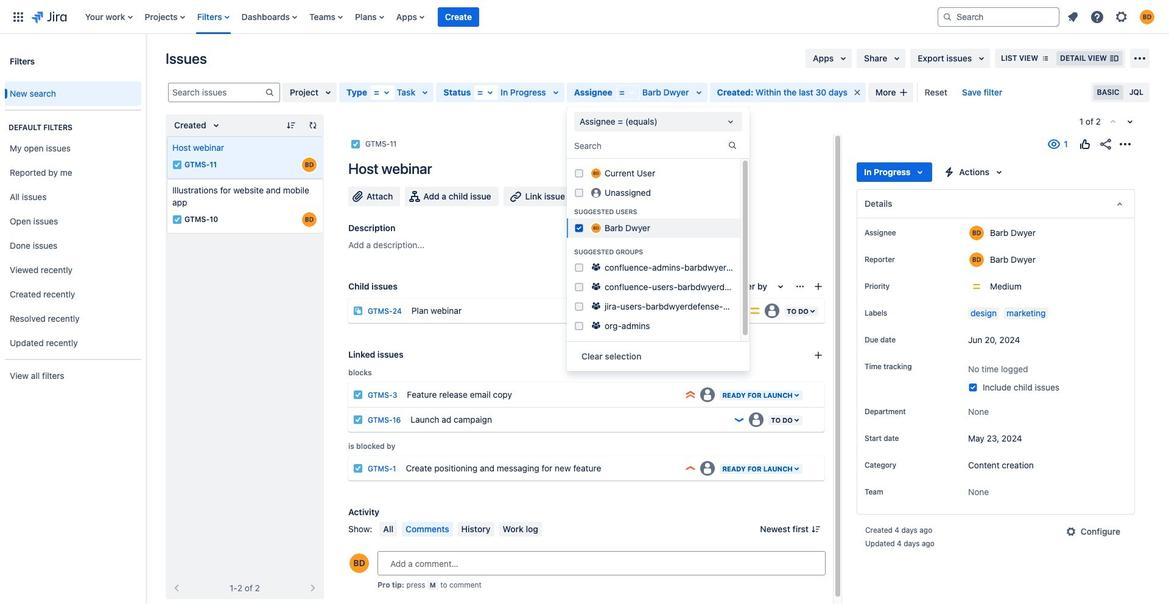 Task type: locate. For each thing, give the bounding box(es) containing it.
type equals task element
[[347, 83, 416, 102]]

copy link to issue image
[[394, 139, 404, 149]]

banner
[[0, 0, 1169, 34]]

0 vertical spatial group
[[5, 78, 141, 110]]

1 vertical spatial task image
[[172, 160, 182, 170]]

your profile and settings image
[[1140, 9, 1155, 24]]

addicon image
[[899, 88, 909, 97]]

list item
[[438, 0, 479, 34]]

notifications image
[[1066, 9, 1081, 24]]

help image
[[1090, 9, 1105, 24]]

None search field
[[938, 7, 1060, 26]]

group icon image
[[591, 263, 601, 272], [591, 282, 601, 292], [591, 302, 601, 311], [591, 321, 601, 331]]

1 horizontal spatial group
[[1106, 115, 1138, 129]]

list
[[79, 0, 928, 34], [1062, 6, 1162, 28]]

heading
[[5, 123, 141, 133]]

task element
[[167, 136, 323, 179], [167, 179, 323, 234]]

group
[[5, 78, 141, 110], [1106, 115, 1138, 129]]

1 horizontal spatial list
[[1062, 6, 1162, 28]]

actions image
[[1118, 137, 1133, 152]]

Search text field
[[574, 140, 577, 152]]

menu bar
[[377, 523, 544, 537]]

jira image
[[32, 9, 67, 24], [32, 9, 67, 24]]

2 task element from the top
[[167, 179, 323, 234]]

details element
[[857, 189, 1135, 219]]

import and bulk change issues; go back to the old issue search image
[[1133, 51, 1148, 66]]

open pluggable items dropdown image
[[836, 51, 851, 66]]

task image
[[351, 139, 361, 149], [172, 160, 182, 170], [172, 215, 182, 225]]

4 group icon image from the top
[[591, 321, 601, 331]]

default filters group
[[5, 111, 141, 359]]

0 horizontal spatial group
[[5, 78, 141, 110]]

order by image
[[209, 118, 223, 133]]

2 group icon image from the top
[[591, 282, 601, 292]]

remove field image
[[850, 85, 865, 100]]

Add a comment… field
[[378, 552, 826, 576]]



Task type: vqa. For each thing, say whether or not it's contained in the screenshot.
more information about barb dwyer image
yes



Task type: describe. For each thing, give the bounding box(es) containing it.
assignee equals barb dwyer element
[[574, 83, 689, 102]]

priority: medium image
[[749, 305, 762, 317]]

priority: highest image
[[685, 389, 697, 401]]

status equals in progress element
[[444, 83, 546, 102]]

1 group icon image from the top
[[591, 263, 601, 272]]

Search field
[[938, 7, 1060, 26]]

sidebar navigation image
[[133, 49, 160, 73]]

1 vertical spatial group
[[1106, 115, 1138, 129]]

0 vertical spatial task image
[[351, 139, 361, 149]]

more information about barb dwyer image
[[970, 226, 984, 241]]

issues list box
[[167, 136, 323, 234]]

1 task element from the top
[[167, 136, 323, 179]]

primary element
[[7, 0, 928, 34]]

2 vertical spatial task image
[[172, 215, 182, 225]]

settings image
[[1115, 9, 1129, 24]]

3 group icon image from the top
[[591, 302, 601, 311]]

search image
[[943, 12, 953, 22]]

vote options: no one has voted for this issue yet. image
[[1078, 137, 1093, 152]]

0 horizontal spatial list
[[79, 0, 928, 34]]

priority: high image
[[685, 463, 697, 475]]

priority: low image
[[734, 414, 746, 426]]

open image
[[724, 115, 738, 129]]

appswitcher icon image
[[11, 9, 26, 24]]

Search issues text field
[[169, 84, 265, 101]]



